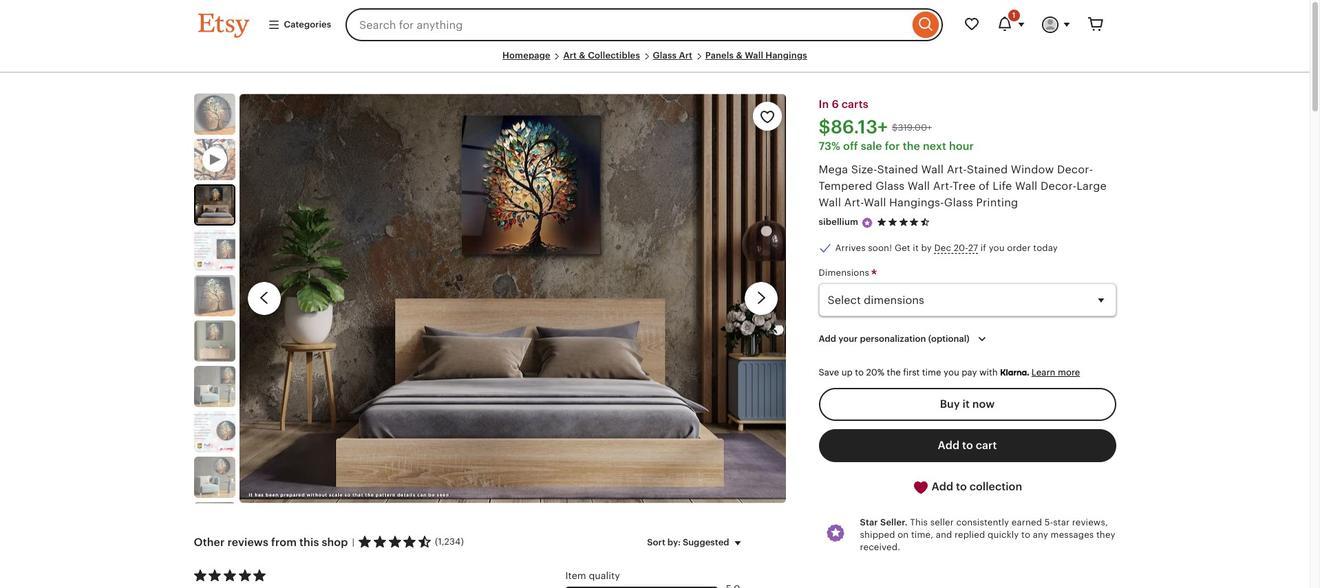 Task type: vqa. For each thing, say whether or not it's contained in the screenshot.
Hangings
yes



Task type: describe. For each thing, give the bounding box(es) containing it.
any
[[1033, 530, 1048, 540]]

20-
[[954, 243, 968, 253]]

other
[[194, 537, 225, 548]]

& for art
[[579, 50, 586, 61]]

add to cart
[[938, 440, 997, 451]]

by:
[[668, 537, 681, 548]]

quality
[[589, 570, 620, 581]]

add your personalization (optional)
[[819, 334, 970, 344]]

wall down the 'window'
[[1015, 181, 1038, 192]]

2 vertical spatial art-
[[844, 197, 864, 209]]

wall down next
[[921, 164, 944, 176]]

suggested
[[683, 537, 729, 548]]

categories
[[284, 19, 331, 30]]

off
[[843, 141, 858, 152]]

2 stained from the left
[[967, 164, 1008, 176]]

up
[[842, 368, 853, 378]]

glass art
[[653, 50, 692, 61]]

with
[[979, 368, 998, 378]]

(optional)
[[928, 334, 970, 344]]

window
[[1011, 164, 1054, 176]]

received.
[[860, 542, 900, 553]]

1 button
[[988, 8, 1033, 41]]

quickly
[[988, 530, 1019, 540]]

to left cart
[[962, 440, 973, 451]]

printing
[[976, 197, 1018, 209]]

mega
[[819, 164, 848, 176]]

star
[[860, 517, 878, 528]]

categories banner
[[173, 0, 1137, 50]]

messages
[[1051, 530, 1094, 540]]

on
[[898, 530, 909, 540]]

if
[[981, 243, 986, 253]]

large
[[1077, 181, 1107, 192]]

mega size-stained wall art-stained window decor-tempered glass image 5 image
[[194, 321, 235, 362]]

next
[[923, 141, 946, 152]]

time,
[[911, 530, 933, 540]]

size-
[[851, 164, 877, 176]]

wall up the sibellium
[[819, 197, 841, 209]]

hangings-
[[889, 197, 944, 209]]

sibellium link
[[819, 217, 858, 227]]

more
[[1058, 368, 1080, 378]]

to right up
[[855, 368, 864, 378]]

collectibles
[[588, 50, 640, 61]]

0 vertical spatial glass
[[653, 50, 677, 61]]

panels & wall hangings
[[705, 50, 807, 61]]

to inside this seller consistently earned 5-star reviews, shipped on time, and replied quickly to any messages they received.
[[1021, 530, 1030, 540]]

sale
[[861, 141, 882, 152]]

hour
[[949, 141, 974, 152]]

sort by: suggested button
[[637, 528, 756, 557]]

today
[[1033, 243, 1058, 253]]

arrives
[[835, 243, 866, 253]]

add to collection button
[[819, 471, 1116, 504]]

this
[[299, 537, 319, 548]]

1 horizontal spatial you
[[989, 243, 1005, 253]]

the for for
[[903, 141, 920, 152]]

mega size-stained wall art-stained window decor-tempered glass image 7 image
[[194, 412, 235, 453]]

& for panels
[[736, 50, 743, 61]]

73% off sale for the next hour
[[819, 141, 974, 152]]

homepage link
[[502, 50, 550, 61]]

0 horizontal spatial mega size-stained wall art-stained window decor-tempered glass image 2 image
[[195, 186, 234, 224]]

arrives soon! get it by dec 20-27 if you order today
[[835, 243, 1058, 253]]

art & collectibles link
[[563, 50, 640, 61]]

wall up star_seller image
[[864, 197, 886, 209]]

add for add to cart
[[938, 440, 960, 451]]

1 stained from the left
[[877, 164, 918, 176]]

item
[[565, 570, 586, 581]]

panels & wall hangings link
[[705, 50, 807, 61]]

1
[[1012, 11, 1016, 19]]

star_seller image
[[861, 217, 873, 229]]

shipped
[[860, 530, 895, 540]]

order
[[1007, 243, 1031, 253]]

of
[[979, 181, 990, 192]]

seller.
[[880, 517, 908, 528]]

they
[[1096, 530, 1115, 540]]

$319.00+
[[892, 122, 932, 133]]

for
[[885, 141, 900, 152]]

1 vertical spatial glass
[[876, 181, 905, 192]]

from
[[271, 537, 297, 548]]

collection
[[970, 481, 1022, 493]]

(1,234)
[[435, 537, 464, 547]]

1 art from the left
[[563, 50, 577, 61]]

wall up hangings-
[[908, 181, 930, 192]]

buy
[[940, 398, 960, 410]]



Task type: locate. For each thing, give the bounding box(es) containing it.
1 & from the left
[[579, 50, 586, 61]]

art- up 'tree'
[[947, 164, 967, 176]]

Search for anything text field
[[346, 8, 909, 41]]

decor- down the 'window'
[[1041, 181, 1077, 192]]

cart
[[976, 440, 997, 451]]

menu bar containing homepage
[[198, 50, 1112, 73]]

add to cart button
[[819, 429, 1116, 462]]

by
[[921, 243, 932, 253]]

art right the homepage 'link'
[[563, 50, 577, 61]]

glass down 'categories' banner
[[653, 50, 677, 61]]

add your personalization (optional) button
[[808, 325, 1001, 354]]

0 horizontal spatial you
[[944, 368, 959, 378]]

& right "panels"
[[736, 50, 743, 61]]

|
[[352, 537, 355, 548]]

art & collectibles
[[563, 50, 640, 61]]

art- down 'tempered'
[[844, 197, 864, 209]]

add left your
[[819, 334, 836, 344]]

None search field
[[346, 8, 943, 41]]

wall left hangings
[[745, 50, 763, 61]]

mega size-stained wall art-stained window decor-tempered glass image 1 image
[[194, 94, 235, 135]]

item quality
[[565, 570, 620, 581]]

seller
[[930, 517, 954, 528]]

2 horizontal spatial glass
[[944, 197, 973, 209]]

0 horizontal spatial the
[[887, 368, 901, 378]]

1 vertical spatial it
[[963, 398, 970, 410]]

27
[[968, 243, 978, 253]]

0 horizontal spatial glass
[[653, 50, 677, 61]]

mega size-stained wall art-stained window decor-tempered glass image 8 image
[[194, 457, 235, 498]]

pay
[[962, 368, 977, 378]]

you left "pay"
[[944, 368, 959, 378]]

2 art from the left
[[679, 50, 692, 61]]

this seller consistently earned 5-star reviews, shipped on time, and replied quickly to any messages they received.
[[860, 517, 1115, 553]]

this
[[910, 517, 928, 528]]

0 horizontal spatial art
[[563, 50, 577, 61]]

1 horizontal spatial mega size-stained wall art-stained window decor-tempered glass image 2 image
[[239, 94, 786, 503]]

to left collection
[[956, 481, 967, 493]]

& left collectibles
[[579, 50, 586, 61]]

add for add your personalization (optional)
[[819, 334, 836, 344]]

add inside "add to cart" button
[[938, 440, 960, 451]]

20%
[[866, 368, 885, 378]]

sibellium
[[819, 217, 858, 227]]

it right the buy
[[963, 398, 970, 410]]

0 horizontal spatial &
[[579, 50, 586, 61]]

it inside 'button'
[[963, 398, 970, 410]]

0 vertical spatial decor-
[[1057, 164, 1093, 176]]

none search field inside 'categories' banner
[[346, 8, 943, 41]]

mega size-stained wall art-stained window decor-tempered glass image 2 image
[[239, 94, 786, 503], [195, 186, 234, 224]]

add for add to collection
[[932, 481, 953, 493]]

you right if
[[989, 243, 1005, 253]]

dec
[[934, 243, 951, 253]]

6
[[832, 99, 839, 110]]

personalization
[[860, 334, 926, 344]]

glass down size-
[[876, 181, 905, 192]]

mega size-stained wall art-stained window decor-tempered glass image 6 image
[[194, 366, 235, 408]]

glass down 'tree'
[[944, 197, 973, 209]]

5-
[[1045, 517, 1053, 528]]

decor-
[[1057, 164, 1093, 176], [1041, 181, 1077, 192]]

it left by
[[913, 243, 919, 253]]

klarna.
[[1000, 368, 1029, 378]]

mega size-stained wall art-stained window decor-tempered glass image 3 image
[[194, 230, 235, 271]]

2 vertical spatial add
[[932, 481, 953, 493]]

0 vertical spatial add
[[819, 334, 836, 344]]

0 vertical spatial it
[[913, 243, 919, 253]]

tree
[[952, 181, 976, 192]]

the
[[903, 141, 920, 152], [887, 368, 901, 378]]

life
[[993, 181, 1012, 192]]

and
[[936, 530, 952, 540]]

carts
[[842, 99, 868, 110]]

0 horizontal spatial it
[[913, 243, 919, 253]]

1 horizontal spatial glass
[[876, 181, 905, 192]]

other reviews from this shop |
[[194, 537, 355, 548]]

1 vertical spatial art-
[[933, 181, 952, 192]]

replied
[[955, 530, 985, 540]]

add inside add your personalization (optional) dropdown button
[[819, 334, 836, 344]]

0 vertical spatial you
[[989, 243, 1005, 253]]

add to collection
[[929, 481, 1022, 493]]

first
[[903, 368, 920, 378]]

homepage
[[502, 50, 550, 61]]

add inside add to collection button
[[932, 481, 953, 493]]

categories button
[[257, 12, 341, 37]]

73%
[[819, 141, 840, 152]]

buy it now
[[940, 398, 995, 410]]

1 horizontal spatial stained
[[967, 164, 1008, 176]]

learn more button
[[1032, 368, 1080, 378]]

0 vertical spatial art-
[[947, 164, 967, 176]]

sort
[[647, 537, 665, 548]]

stained
[[877, 164, 918, 176], [967, 164, 1008, 176]]

add up seller at the bottom of page
[[932, 481, 953, 493]]

consistently
[[956, 517, 1009, 528]]

1 horizontal spatial the
[[903, 141, 920, 152]]

mega size-stained wall art-stained window decor-tempered glass image 4 image
[[194, 275, 235, 317]]

buy it now button
[[819, 388, 1116, 421]]

save up to 20% the first time you pay with klarna. learn more
[[819, 368, 1080, 378]]

in
[[819, 99, 829, 110]]

art left "panels"
[[679, 50, 692, 61]]

your
[[838, 334, 858, 344]]

1 vertical spatial decor-
[[1041, 181, 1077, 192]]

to down earned
[[1021, 530, 1030, 540]]

time
[[922, 368, 941, 378]]

learn
[[1032, 368, 1055, 378]]

2 vertical spatial glass
[[944, 197, 973, 209]]

glass
[[653, 50, 677, 61], [876, 181, 905, 192], [944, 197, 973, 209]]

$86.13+ $319.00+
[[819, 117, 932, 138]]

&
[[579, 50, 586, 61], [736, 50, 743, 61]]

shop
[[322, 537, 348, 548]]

2 & from the left
[[736, 50, 743, 61]]

dimensions
[[819, 268, 872, 278]]

now
[[972, 398, 995, 410]]

hangings
[[766, 50, 807, 61]]

1 vertical spatial you
[[944, 368, 959, 378]]

1 horizontal spatial &
[[736, 50, 743, 61]]

soon! get
[[868, 243, 910, 253]]

sort by: suggested
[[647, 537, 729, 548]]

add
[[819, 334, 836, 344], [938, 440, 960, 451], [932, 481, 953, 493]]

$86.13+
[[819, 117, 888, 138]]

1 vertical spatial the
[[887, 368, 901, 378]]

star
[[1053, 517, 1070, 528]]

stained down 73% off sale for the next hour at top right
[[877, 164, 918, 176]]

stained up of
[[967, 164, 1008, 176]]

the left first
[[887, 368, 901, 378]]

in 6 carts
[[819, 99, 868, 110]]

tempered
[[819, 181, 873, 192]]

earned
[[1012, 517, 1042, 528]]

the right for
[[903, 141, 920, 152]]

1 vertical spatial add
[[938, 440, 960, 451]]

reviews,
[[1072, 517, 1108, 528]]

0 vertical spatial the
[[903, 141, 920, 152]]

1 horizontal spatial art
[[679, 50, 692, 61]]

glass art link
[[653, 50, 692, 61]]

wall
[[745, 50, 763, 61], [921, 164, 944, 176], [908, 181, 930, 192], [1015, 181, 1038, 192], [819, 197, 841, 209], [864, 197, 886, 209]]

the for 20%
[[887, 368, 901, 378]]

menu bar
[[198, 50, 1112, 73]]

art- up hangings-
[[933, 181, 952, 192]]

decor- up large
[[1057, 164, 1093, 176]]

1 horizontal spatial it
[[963, 398, 970, 410]]

0 horizontal spatial stained
[[877, 164, 918, 176]]

star seller.
[[860, 517, 908, 528]]

add left cart
[[938, 440, 960, 451]]

mega size-stained wall art-stained window decor- tempered glass wall art-tree of life wall decor-large wall art-wall hangings-glass printing
[[819, 164, 1107, 209]]

save
[[819, 368, 839, 378]]



